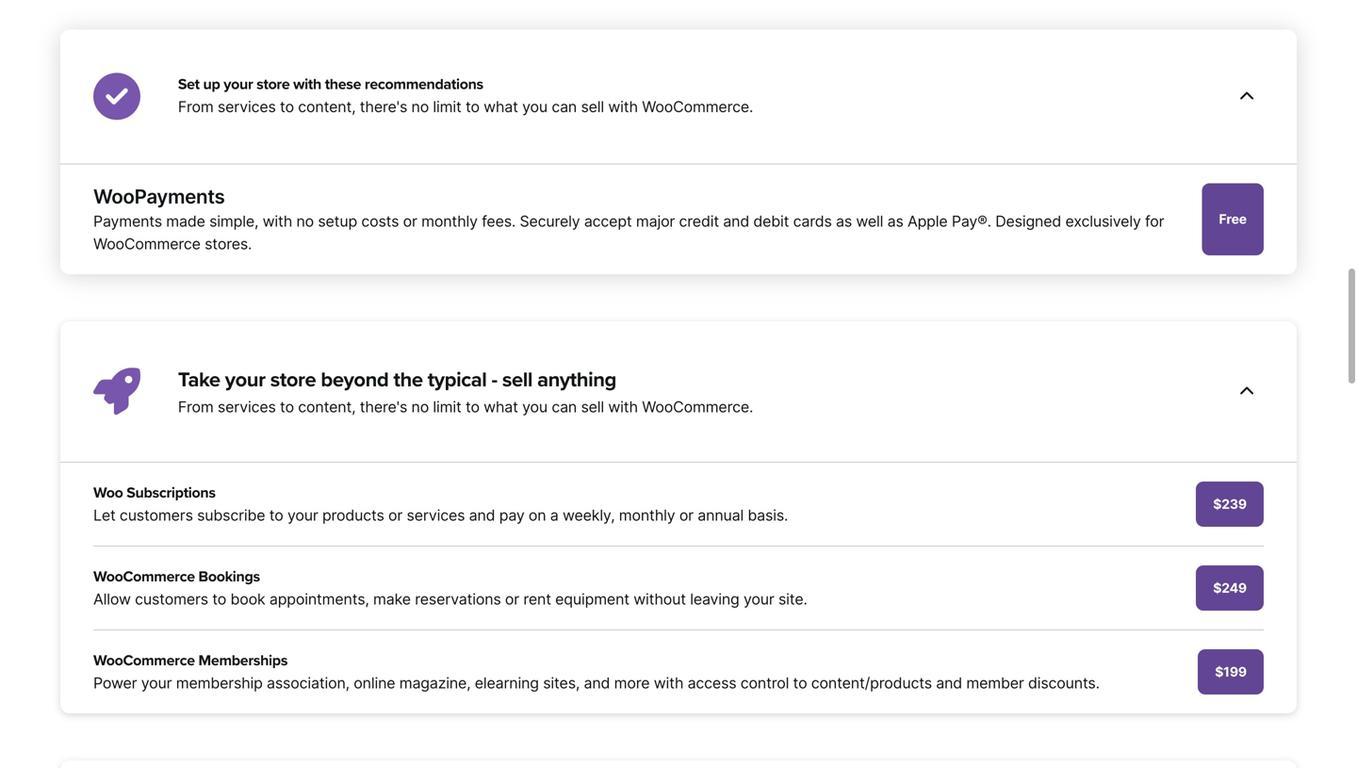 Task type: describe. For each thing, give the bounding box(es) containing it.
woocommerce. inside 'set up your store with these recommendations from services to content, there's no limit to what you can sell with woocommerce.'
[[642, 97, 753, 116]]

2 as from the left
[[887, 212, 903, 231]]

apple
[[907, 212, 948, 231]]

there's inside 'set up your store with these recommendations from services to content, there's no limit to what you can sell with woocommerce.'
[[360, 97, 407, 116]]

or inside the woopayments payments made simple, with no setup costs or monthly fees. securely accept major credit and debit cards as well as apple pay®. designed exclusively for woocommerce stores.
[[403, 212, 417, 231]]

to inside 'woo subscriptions let customers subscribe to your products or services and pay on a weekly, monthly or annual basis.'
[[269, 506, 283, 525]]

monthly inside 'woo subscriptions let customers subscribe to your products or services and pay on a weekly, monthly or annual basis.'
[[619, 506, 675, 525]]

set
[[178, 75, 200, 93]]

with inside woocommerce memberships power your membership association, online magazine, elearning sites, and more with access control to content/products and member discounts.
[[654, 674, 683, 692]]

site.
[[778, 590, 807, 608]]

take
[[178, 368, 220, 393]]

cards
[[793, 212, 832, 231]]

services inside take your store beyond the typical - sell anything from services to content, there's no limit to what you can sell with woocommerce.
[[218, 398, 276, 416]]

$239
[[1213, 496, 1247, 512]]

free link
[[1202, 183, 1264, 256]]

from inside take your store beyond the typical - sell anything from services to content, there's no limit to what you can sell with woocommerce.
[[178, 398, 214, 416]]

store inside take your store beyond the typical - sell anything from services to content, there's no limit to what you can sell with woocommerce.
[[270, 368, 316, 393]]

woopayments payments made simple, with no setup costs or monthly fees. securely accept major credit and debit cards as well as apple pay®. designed exclusively for woocommerce stores.
[[93, 185, 1164, 253]]

control
[[740, 674, 789, 692]]

simple,
[[209, 212, 258, 231]]

your inside 'set up your store with these recommendations from services to content, there's no limit to what you can sell with woocommerce.'
[[224, 75, 253, 93]]

take your store beyond the typical - sell anything from services to content, there's no limit to what you can sell with woocommerce.
[[178, 368, 753, 416]]

setup
[[318, 212, 357, 231]]

monthly inside the woopayments payments made simple, with no setup costs or monthly fees. securely accept major credit and debit cards as well as apple pay®. designed exclusively for woocommerce stores.
[[421, 212, 478, 231]]

memberships
[[198, 652, 288, 670]]

to inside 'woocommerce bookings allow customers to book appointments, make reservations or rent equipment without leaving your site.'
[[212, 590, 226, 608]]

with inside take your store beyond the typical - sell anything from services to content, there's no limit to what you can sell with woocommerce.
[[608, 398, 638, 416]]

services inside 'set up your store with these recommendations from services to content, there's no limit to what you can sell with woocommerce.'
[[218, 97, 276, 116]]

bookings
[[198, 568, 260, 586]]

content, inside take your store beyond the typical - sell anything from services to content, there's no limit to what you can sell with woocommerce.
[[298, 398, 356, 416]]

online
[[354, 674, 395, 692]]

leaving
[[690, 590, 739, 608]]

or left 'annual' on the right of page
[[679, 506, 694, 525]]

access
[[688, 674, 736, 692]]

or right "products"
[[388, 506, 403, 525]]

2 vertical spatial sell
[[581, 398, 604, 416]]

more
[[614, 674, 650, 692]]

your inside woocommerce memberships power your membership association, online magazine, elearning sites, and more with access control to content/products and member discounts.
[[141, 674, 172, 692]]

-
[[491, 368, 497, 393]]

your inside 'woocommerce bookings allow customers to book appointments, make reservations or rent equipment without leaving your site.'
[[743, 590, 774, 608]]

your inside 'woo subscriptions let customers subscribe to your products or services and pay on a weekly, monthly or annual basis.'
[[287, 506, 318, 525]]

set up your store with these recommendations from services to content, there's no limit to what you can sell with woocommerce.
[[178, 75, 753, 116]]

services inside 'woo subscriptions let customers subscribe to your products or services and pay on a weekly, monthly or annual basis.'
[[407, 506, 465, 525]]

exclusively
[[1065, 212, 1141, 231]]

to inside woocommerce memberships power your membership association, online magazine, elearning sites, and more with access control to content/products and member discounts.
[[793, 674, 807, 692]]

your inside take your store beyond the typical - sell anything from services to content, there's no limit to what you can sell with woocommerce.
[[225, 368, 265, 393]]

products
[[322, 506, 384, 525]]

designed
[[995, 212, 1061, 231]]

basis.
[[748, 506, 788, 525]]

member
[[966, 674, 1024, 692]]

a
[[550, 506, 559, 525]]

appointments,
[[269, 590, 369, 608]]

content, inside 'set up your store with these recommendations from services to content, there's no limit to what you can sell with woocommerce.'
[[298, 97, 356, 116]]

can inside take your store beyond the typical - sell anything from services to content, there's no limit to what you can sell with woocommerce.
[[552, 398, 577, 416]]

on
[[529, 506, 546, 525]]

woocommerce bookings allow customers to book appointments, make reservations or rent equipment without leaving your site.
[[93, 568, 807, 608]]

membership
[[176, 674, 263, 692]]

without
[[633, 590, 686, 608]]

magazine,
[[399, 674, 471, 692]]

pay®.
[[952, 212, 991, 231]]

payments
[[93, 212, 162, 231]]

$199 link
[[1198, 649, 1264, 695]]

no inside take your store beyond the typical - sell anything from services to content, there's no limit to what you can sell with woocommerce.
[[411, 398, 429, 416]]

make
[[373, 590, 411, 608]]

1 as from the left
[[836, 212, 852, 231]]

discounts.
[[1028, 674, 1100, 692]]

you inside take your store beyond the typical - sell anything from services to content, there's no limit to what you can sell with woocommerce.
[[522, 398, 548, 416]]

beyond
[[321, 368, 389, 393]]

woocommerce. inside take your store beyond the typical - sell anything from services to content, there's no limit to what you can sell with woocommerce.
[[642, 398, 753, 416]]

can inside 'set up your store with these recommendations from services to content, there's no limit to what you can sell with woocommerce.'
[[552, 97, 577, 116]]

rent
[[523, 590, 551, 608]]

equipment
[[555, 590, 629, 608]]

allow
[[93, 590, 131, 608]]



Task type: vqa. For each thing, say whether or not it's contained in the screenshot.
leaving
yes



Task type: locate. For each thing, give the bounding box(es) containing it.
1 vertical spatial services
[[218, 398, 276, 416]]

there's down "recommendations"
[[360, 97, 407, 116]]

1 vertical spatial from
[[178, 398, 214, 416]]

customers for let
[[120, 506, 193, 525]]

chevron up image for set up your store with these recommendations
[[1239, 89, 1254, 104]]

or
[[403, 212, 417, 231], [388, 506, 403, 525], [679, 506, 694, 525], [505, 590, 519, 608]]

2 there's from the top
[[360, 398, 407, 416]]

1 vertical spatial there's
[[360, 398, 407, 416]]

0 vertical spatial from
[[178, 97, 214, 116]]

pay
[[499, 506, 525, 525]]

limit
[[433, 97, 461, 116], [433, 398, 461, 416]]

1 vertical spatial woocommerce.
[[642, 398, 753, 416]]

to
[[280, 97, 294, 116], [465, 97, 480, 116], [280, 398, 294, 416], [465, 398, 480, 416], [269, 506, 283, 525], [212, 590, 226, 608], [793, 674, 807, 692]]

0 vertical spatial can
[[552, 97, 577, 116]]

as left 'well'
[[836, 212, 852, 231]]

store left beyond
[[270, 368, 316, 393]]

with
[[293, 75, 321, 93], [608, 97, 638, 116], [263, 212, 292, 231], [608, 398, 638, 416], [654, 674, 683, 692]]

the
[[393, 368, 423, 393]]

1 content, from the top
[[298, 97, 356, 116]]

woocommerce memberships power your membership association, online magazine, elearning sites, and more with access control to content/products and member discounts.
[[93, 652, 1100, 692]]

monthly left fees.
[[421, 212, 478, 231]]

2 woocommerce. from the top
[[642, 398, 753, 416]]

1 can from the top
[[552, 97, 577, 116]]

0 vertical spatial store
[[256, 75, 290, 93]]

limit inside 'set up your store with these recommendations from services to content, there's no limit to what you can sell with woocommerce.'
[[433, 97, 461, 116]]

as right 'well'
[[887, 212, 903, 231]]

free
[[1219, 211, 1247, 227]]

recommendations
[[365, 75, 483, 93]]

woocommerce up power
[[93, 652, 195, 670]]

2 vertical spatial no
[[411, 398, 429, 416]]

3 woocommerce from the top
[[93, 652, 195, 670]]

annual
[[698, 506, 744, 525]]

content/products
[[811, 674, 932, 692]]

1 vertical spatial store
[[270, 368, 316, 393]]

well
[[856, 212, 883, 231]]

customers for allow
[[135, 590, 208, 608]]

there's inside take your store beyond the typical - sell anything from services to content, there's no limit to what you can sell with woocommerce.
[[360, 398, 407, 416]]

as
[[836, 212, 852, 231], [887, 212, 903, 231]]

and left pay
[[469, 506, 495, 525]]

0 vertical spatial no
[[411, 97, 429, 116]]

2 content, from the top
[[298, 398, 356, 416]]

woocommerce inside woocommerce memberships power your membership association, online magazine, elearning sites, and more with access control to content/products and member discounts.
[[93, 652, 195, 670]]

woocommerce inside 'woocommerce bookings allow customers to book appointments, make reservations or rent equipment without leaving your site.'
[[93, 568, 195, 586]]

from down take
[[178, 398, 214, 416]]

services up 'woocommerce bookings allow customers to book appointments, make reservations or rent equipment without leaving your site.'
[[407, 506, 465, 525]]

customers right allow
[[135, 590, 208, 608]]

sites,
[[543, 674, 580, 692]]

2 you from the top
[[522, 398, 548, 416]]

book
[[230, 590, 265, 608]]

debit
[[753, 212, 789, 231]]

0 vertical spatial sell
[[581, 97, 604, 116]]

no inside 'set up your store with these recommendations from services to content, there's no limit to what you can sell with woocommerce.'
[[411, 97, 429, 116]]

monthly right the weekly,
[[619, 506, 675, 525]]

2 woocommerce from the top
[[93, 568, 195, 586]]

chevron up image for take your store beyond the typical - sell anything
[[1239, 384, 1254, 399]]

1 vertical spatial monthly
[[619, 506, 675, 525]]

sell inside 'set up your store with these recommendations from services to content, there's no limit to what you can sell with woocommerce.'
[[581, 97, 604, 116]]

2 what from the top
[[484, 398, 518, 416]]

customers inside 'woocommerce bookings allow customers to book appointments, make reservations or rent equipment without leaving your site.'
[[135, 590, 208, 608]]

no inside the woopayments payments made simple, with no setup costs or monthly fees. securely accept major credit and debit cards as well as apple pay®. designed exclusively for woocommerce stores.
[[296, 212, 314, 231]]

made
[[166, 212, 205, 231]]

2 chevron up image from the top
[[1239, 384, 1254, 399]]

2 vertical spatial woocommerce
[[93, 652, 195, 670]]

you inside 'set up your store with these recommendations from services to content, there's no limit to what you can sell with woocommerce.'
[[522, 97, 548, 116]]

woocommerce for your
[[93, 652, 195, 670]]

1 woocommerce from the top
[[93, 235, 201, 253]]

and left more
[[584, 674, 610, 692]]

reservations
[[415, 590, 501, 608]]

or right costs
[[403, 212, 417, 231]]

these
[[325, 75, 361, 93]]

$249 link
[[1196, 566, 1264, 611]]

from
[[178, 97, 214, 116], [178, 398, 214, 416]]

1 horizontal spatial monthly
[[619, 506, 675, 525]]

there's down the
[[360, 398, 407, 416]]

0 vertical spatial you
[[522, 97, 548, 116]]

no down the
[[411, 398, 429, 416]]

content,
[[298, 97, 356, 116], [298, 398, 356, 416]]

1 vertical spatial can
[[552, 398, 577, 416]]

and inside the woopayments payments made simple, with no setup costs or monthly fees. securely accept major credit and debit cards as well as apple pay®. designed exclusively for woocommerce stores.
[[723, 212, 749, 231]]

0 vertical spatial chevron up image
[[1239, 89, 1254, 104]]

you
[[522, 97, 548, 116], [522, 398, 548, 416]]

or inside 'woocommerce bookings allow customers to book appointments, make reservations or rent equipment without leaving your site.'
[[505, 590, 519, 608]]

0 vertical spatial services
[[218, 97, 276, 116]]

1 vertical spatial sell
[[502, 368, 532, 393]]

1 you from the top
[[522, 97, 548, 116]]

limit inside take your store beyond the typical - sell anything from services to content, there's no limit to what you can sell with woocommerce.
[[433, 398, 461, 416]]

with inside the woopayments payments made simple, with no setup costs or monthly fees. securely accept major credit and debit cards as well as apple pay®. designed exclusively for woocommerce stores.
[[263, 212, 292, 231]]

association,
[[267, 674, 350, 692]]

2 vertical spatial services
[[407, 506, 465, 525]]

0 vertical spatial content,
[[298, 97, 356, 116]]

1 limit from the top
[[433, 97, 461, 116]]

what
[[484, 97, 518, 116], [484, 398, 518, 416]]

woocommerce.
[[642, 97, 753, 116], [642, 398, 753, 416]]

0 vertical spatial woocommerce
[[93, 235, 201, 253]]

1 vertical spatial chevron up image
[[1239, 384, 1254, 399]]

0 horizontal spatial as
[[836, 212, 852, 231]]

anything
[[537, 368, 616, 393]]

fees.
[[482, 212, 516, 231]]

woocommerce
[[93, 235, 201, 253], [93, 568, 195, 586], [93, 652, 195, 670]]

limit down typical at the left of page
[[433, 398, 461, 416]]

securely
[[520, 212, 580, 231]]

1 vertical spatial you
[[522, 398, 548, 416]]

stores.
[[205, 235, 252, 253]]

1 what from the top
[[484, 97, 518, 116]]

typical
[[428, 368, 487, 393]]

limit down "recommendations"
[[433, 97, 461, 116]]

subscribe
[[197, 506, 265, 525]]

2 can from the top
[[552, 398, 577, 416]]

your left 'site.'
[[743, 590, 774, 608]]

$249
[[1213, 580, 1247, 596]]

woocommerce inside the woopayments payments made simple, with no setup costs or monthly fees. securely accept major credit and debit cards as well as apple pay®. designed exclusively for woocommerce stores.
[[93, 235, 201, 253]]

there's
[[360, 97, 407, 116], [360, 398, 407, 416]]

2 from from the top
[[178, 398, 214, 416]]

from inside 'set up your store with these recommendations from services to content, there's no limit to what you can sell with woocommerce.'
[[178, 97, 214, 116]]

up
[[203, 75, 220, 93]]

0 vertical spatial monthly
[[421, 212, 478, 231]]

elearning
[[475, 674, 539, 692]]

1 there's from the top
[[360, 97, 407, 116]]

customers
[[120, 506, 193, 525], [135, 590, 208, 608]]

0 vertical spatial customers
[[120, 506, 193, 525]]

your right the up
[[224, 75, 253, 93]]

2 limit from the top
[[433, 398, 461, 416]]

chevron up image
[[1239, 89, 1254, 104], [1239, 384, 1254, 399]]

subscriptions
[[126, 484, 215, 502]]

no
[[411, 97, 429, 116], [296, 212, 314, 231], [411, 398, 429, 416]]

services down take
[[218, 398, 276, 416]]

what inside 'set up your store with these recommendations from services to content, there's no limit to what you can sell with woocommerce.'
[[484, 97, 518, 116]]

accept
[[584, 212, 632, 231]]

your left "products"
[[287, 506, 318, 525]]

content, down beyond
[[298, 398, 356, 416]]

for
[[1145, 212, 1164, 231]]

what inside take your store beyond the typical - sell anything from services to content, there's no limit to what you can sell with woocommerce.
[[484, 398, 518, 416]]

customers inside 'woo subscriptions let customers subscribe to your products or services and pay on a weekly, monthly or annual basis.'
[[120, 506, 193, 525]]

store
[[256, 75, 290, 93], [270, 368, 316, 393]]

1 chevron up image from the top
[[1239, 89, 1254, 104]]

1 woocommerce. from the top
[[642, 97, 753, 116]]

costs
[[361, 212, 399, 231]]

1 vertical spatial no
[[296, 212, 314, 231]]

$239 link
[[1196, 482, 1264, 527]]

woopayments
[[93, 185, 225, 208]]

and inside 'woo subscriptions let customers subscribe to your products or services and pay on a weekly, monthly or annual basis.'
[[469, 506, 495, 525]]

weekly,
[[563, 506, 615, 525]]

major
[[636, 212, 675, 231]]

1 from from the top
[[178, 97, 214, 116]]

power
[[93, 674, 137, 692]]

and left member
[[936, 674, 962, 692]]

0 horizontal spatial monthly
[[421, 212, 478, 231]]

1 vertical spatial limit
[[433, 398, 461, 416]]

no left setup
[[296, 212, 314, 231]]

services down the up
[[218, 97, 276, 116]]

1 vertical spatial customers
[[135, 590, 208, 608]]

and left debit
[[723, 212, 749, 231]]

your right take
[[225, 368, 265, 393]]

0 vertical spatial woocommerce.
[[642, 97, 753, 116]]

woo subscriptions let customers subscribe to your products or services and pay on a weekly, monthly or annual basis.
[[93, 484, 788, 525]]

and
[[723, 212, 749, 231], [469, 506, 495, 525], [584, 674, 610, 692], [936, 674, 962, 692]]

let
[[93, 506, 116, 525]]

0 vertical spatial limit
[[433, 97, 461, 116]]

content, down these
[[298, 97, 356, 116]]

woocommerce for customers
[[93, 568, 195, 586]]

$199
[[1215, 664, 1247, 680]]

services
[[218, 97, 276, 116], [218, 398, 276, 416], [407, 506, 465, 525]]

1 vertical spatial content,
[[298, 398, 356, 416]]

1 horizontal spatial as
[[887, 212, 903, 231]]

1 vertical spatial woocommerce
[[93, 568, 195, 586]]

0 vertical spatial there's
[[360, 97, 407, 116]]

1 vertical spatial what
[[484, 398, 518, 416]]

store right the up
[[256, 75, 290, 93]]

monthly
[[421, 212, 478, 231], [619, 506, 675, 525]]

or left rent
[[505, 590, 519, 608]]

woocommerce up allow
[[93, 568, 195, 586]]

your
[[224, 75, 253, 93], [225, 368, 265, 393], [287, 506, 318, 525], [743, 590, 774, 608], [141, 674, 172, 692]]

no down "recommendations"
[[411, 97, 429, 116]]

credit
[[679, 212, 719, 231]]

woocommerce down payments
[[93, 235, 201, 253]]

customers down the subscriptions
[[120, 506, 193, 525]]

sell
[[581, 97, 604, 116], [502, 368, 532, 393], [581, 398, 604, 416]]

can
[[552, 97, 577, 116], [552, 398, 577, 416]]

from down set
[[178, 97, 214, 116]]

store inside 'set up your store with these recommendations from services to content, there's no limit to what you can sell with woocommerce.'
[[256, 75, 290, 93]]

your right power
[[141, 674, 172, 692]]

woo
[[93, 484, 123, 502]]

0 vertical spatial what
[[484, 97, 518, 116]]



